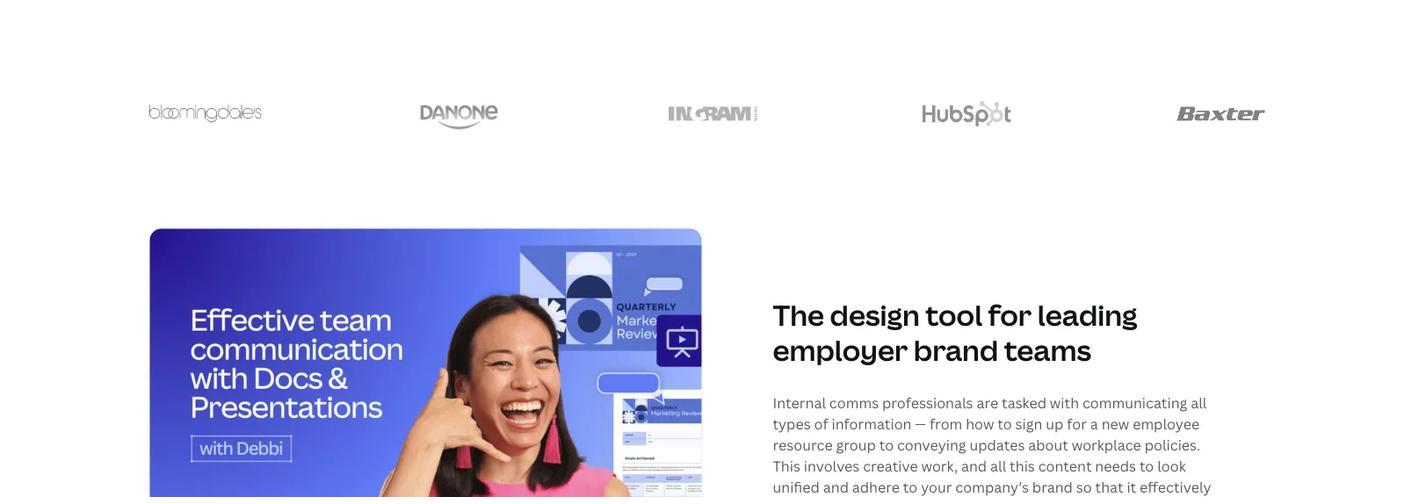 Task type: describe. For each thing, give the bounding box(es) containing it.
the
[[773, 296, 825, 334]]

content
[[1039, 457, 1092, 476]]

how
[[966, 415, 995, 434]]

employer
[[773, 331, 908, 369]]

from
[[930, 415, 963, 434]]

conveying
[[898, 436, 967, 455]]

involves
[[804, 457, 860, 476]]

brand inside internal comms professionals are tasked with communicating all types of information — from how to sign up for a new employee resource group to conveying updates about workplace policies. this involves creative work, and all this content needs to look unified and adhere to your company's brand so that it effecti
[[1033, 478, 1073, 497]]

work,
[[922, 457, 958, 476]]

example of employee onboarding flyer created in canva image
[[150, 229, 702, 498]]

information
[[832, 415, 912, 434]]

resource
[[773, 436, 833, 455]]

policies.
[[1145, 436, 1201, 455]]

are
[[977, 394, 999, 412]]

creative
[[863, 457, 918, 476]]

internal comms professionals are tasked with communicating all types of information — from how to sign up for a new employee resource group to conveying updates about workplace policies. this involves creative work, and all this content needs to look unified and adhere to your company's brand so that it effecti
[[773, 394, 1212, 498]]

so
[[1077, 478, 1092, 497]]

1 vertical spatial all
[[991, 457, 1007, 476]]

types
[[773, 415, 811, 434]]

leading
[[1038, 296, 1138, 334]]

a
[[1091, 415, 1099, 434]]

needs
[[1096, 457, 1137, 476]]

tool
[[926, 296, 983, 334]]

hubspot image
[[923, 101, 1012, 126]]

professionals
[[883, 394, 974, 412]]

this
[[1010, 457, 1035, 476]]

of
[[814, 415, 829, 434]]

to up updates
[[998, 415, 1012, 434]]

danone image
[[421, 97, 498, 130]]

design
[[830, 296, 920, 334]]

0 horizontal spatial and
[[824, 478, 849, 497]]

communicating
[[1083, 394, 1188, 412]]

1 horizontal spatial and
[[962, 457, 987, 476]]

to left look
[[1140, 457, 1155, 476]]

new
[[1102, 415, 1130, 434]]



Task type: locate. For each thing, give the bounding box(es) containing it.
look
[[1158, 457, 1186, 476]]

this
[[773, 457, 801, 476]]

1 horizontal spatial all
[[1191, 394, 1207, 412]]

brand
[[914, 331, 999, 369], [1033, 478, 1073, 497]]

all
[[1191, 394, 1207, 412], [991, 457, 1007, 476]]

and down involves
[[824, 478, 849, 497]]

0 vertical spatial brand
[[914, 331, 999, 369]]

to left your
[[904, 478, 918, 497]]

1 horizontal spatial for
[[1067, 415, 1087, 434]]

1 vertical spatial and
[[824, 478, 849, 497]]

0 horizontal spatial all
[[991, 457, 1007, 476]]

0 vertical spatial for
[[989, 296, 1032, 334]]

comms
[[830, 394, 879, 412]]

1 horizontal spatial brand
[[1033, 478, 1073, 497]]

the design tool for leading employer brand teams
[[773, 296, 1138, 369]]

0 horizontal spatial brand
[[914, 331, 999, 369]]

group
[[836, 436, 876, 455]]

up
[[1046, 415, 1064, 434]]

adhere
[[853, 478, 900, 497]]

brand down "content"
[[1033, 478, 1073, 497]]

—
[[915, 415, 927, 434]]

sign
[[1016, 415, 1043, 434]]

0 vertical spatial all
[[1191, 394, 1207, 412]]

baxter image
[[1177, 107, 1266, 121]]

for inside internal comms professionals are tasked with communicating all types of information — from how to sign up for a new employee resource group to conveying updates about workplace policies. this involves creative work, and all this content needs to look unified and adhere to your company's brand so that it effecti
[[1067, 415, 1087, 434]]

your
[[921, 478, 952, 497]]

for left a
[[1067, 415, 1087, 434]]

1 vertical spatial brand
[[1033, 478, 1073, 497]]

brand inside the design tool for leading employer brand teams
[[914, 331, 999, 369]]

brand up professionals
[[914, 331, 999, 369]]

and up company's
[[962, 457, 987, 476]]

company's
[[956, 478, 1029, 497]]

it
[[1127, 478, 1137, 497]]

and
[[962, 457, 987, 476], [824, 478, 849, 497]]

for inside the design tool for leading employer brand teams
[[989, 296, 1032, 334]]

for
[[989, 296, 1032, 334], [1067, 415, 1087, 434]]

that
[[1096, 478, 1124, 497]]

to
[[998, 415, 1012, 434], [880, 436, 894, 455], [1140, 457, 1155, 476], [904, 478, 918, 497]]

all down updates
[[991, 457, 1007, 476]]

employee
[[1133, 415, 1200, 434]]

all up employee
[[1191, 394, 1207, 412]]

updates
[[970, 436, 1025, 455]]

1 vertical spatial for
[[1067, 415, 1087, 434]]

about
[[1029, 436, 1069, 455]]

ingram miro image
[[669, 107, 758, 121]]

for right tool
[[989, 296, 1032, 334]]

bloomingdale's image
[[149, 105, 262, 123]]

internal
[[773, 394, 826, 412]]

0 vertical spatial and
[[962, 457, 987, 476]]

to up creative
[[880, 436, 894, 455]]

teams
[[1005, 331, 1092, 369]]

workplace
[[1072, 436, 1142, 455]]

tasked
[[1002, 394, 1047, 412]]

unified
[[773, 478, 820, 497]]

0 horizontal spatial for
[[989, 296, 1032, 334]]

with
[[1050, 394, 1080, 412]]



Task type: vqa. For each thing, say whether or not it's contained in the screenshot.
"search field"
no



